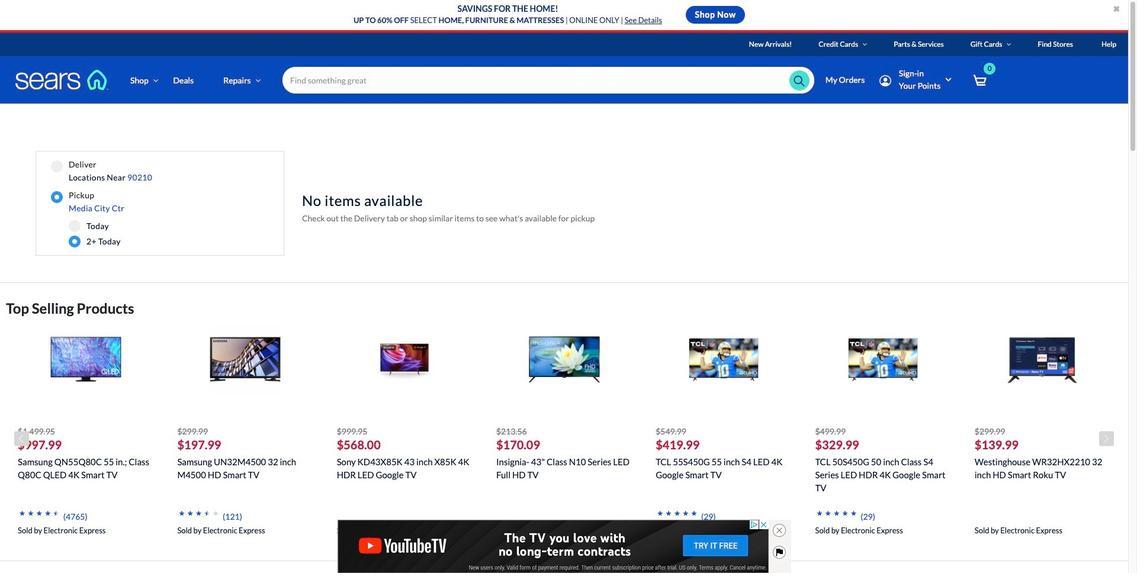 Task type: locate. For each thing, give the bounding box(es) containing it.
0 horizontal spatial angle down image
[[256, 76, 261, 84]]

advertisement element
[[337, 520, 769, 573]]

1 vertical spatial angle down image
[[256, 76, 261, 84]]

0 vertical spatial angle down image
[[863, 41, 867, 48]]

angle down image
[[1007, 41, 1012, 48], [256, 76, 261, 84]]

banner
[[0, 33, 1137, 121]]

samsung un32m4500 32 inch m4500 hd smart tv image
[[210, 324, 281, 395]]

tcl 50s450g 50 inch class s4 series led hdr 4k google smart tv image
[[848, 324, 919, 395]]

home image
[[15, 69, 110, 91]]

westinghouse wr32hx2210 32 inch hd smart roku tv image
[[1007, 324, 1078, 395]]

angle down image
[[863, 41, 867, 48], [153, 76, 158, 84]]

sony kd43x85k 43 inch x85k 4k hdr led google tv image
[[369, 324, 440, 395]]

main content
[[0, 104, 1129, 573]]

0 horizontal spatial angle down image
[[153, 76, 158, 84]]

1 horizontal spatial angle down image
[[1007, 41, 1012, 48]]



Task type: vqa. For each thing, say whether or not it's contained in the screenshot.
option
no



Task type: describe. For each thing, give the bounding box(es) containing it.
1 horizontal spatial angle down image
[[863, 41, 867, 48]]

1 vertical spatial angle down image
[[153, 76, 158, 84]]

0 vertical spatial angle down image
[[1007, 41, 1012, 48]]

tcl 55s450g 55 inch s4 led 4k google smart tv image
[[688, 324, 759, 395]]

view cart image
[[974, 74, 987, 87]]

Search text field
[[282, 67, 814, 94]]

settings image
[[880, 75, 891, 87]]

samsung qn55q80c 55 in.; class q80c qled 4k smart tv image
[[50, 324, 121, 395]]

insignia- 43" class n10 series led full hd tv image
[[529, 324, 600, 395]]



